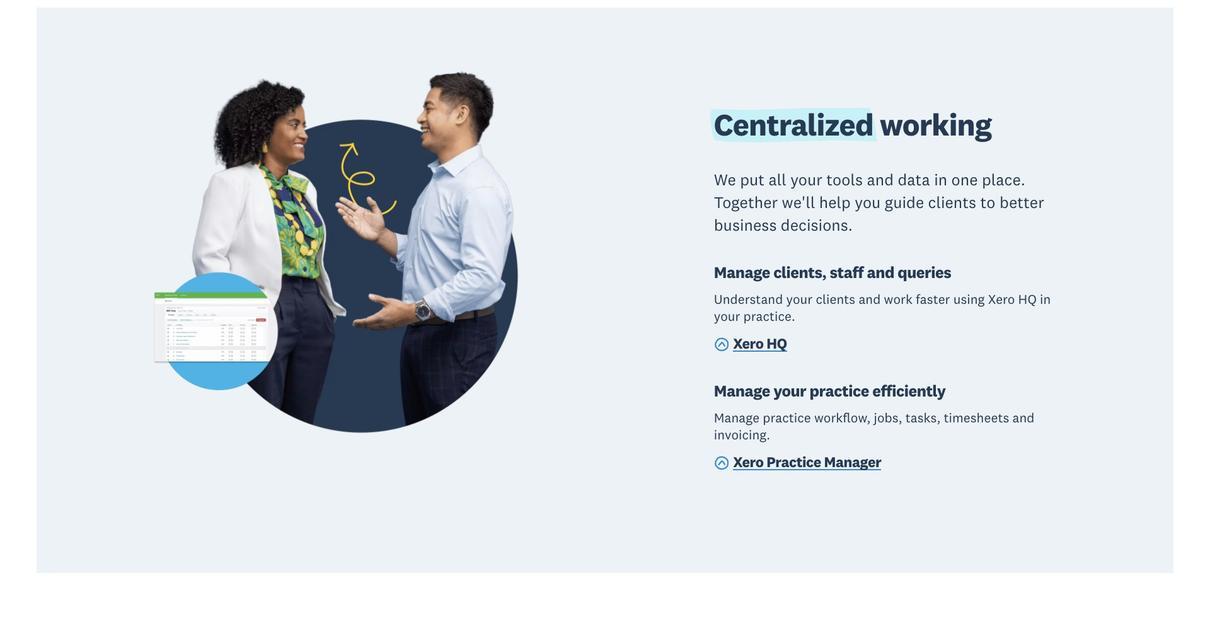 Task type: vqa. For each thing, say whether or not it's contained in the screenshot.
Set up practice staff with access to clients
no



Task type: locate. For each thing, give the bounding box(es) containing it.
and
[[867, 170, 894, 190], [867, 262, 895, 282], [859, 291, 881, 308], [1013, 409, 1035, 426]]

1 horizontal spatial hq
[[1019, 291, 1037, 308]]

we
[[714, 170, 736, 190]]

and right timesheets
[[1013, 409, 1035, 426]]

work
[[884, 291, 913, 308]]

hq right the using
[[1019, 291, 1037, 308]]

clients,
[[774, 262, 827, 282]]

clients
[[928, 192, 977, 212], [816, 291, 856, 308]]

1 vertical spatial clients
[[816, 291, 856, 308]]

and up you
[[867, 170, 894, 190]]

hq inside button
[[767, 334, 787, 352]]

clients down the manage clients, staff and queries
[[816, 291, 856, 308]]

and up work in the right top of the page
[[867, 262, 895, 282]]

practice
[[767, 453, 821, 471]]

manage
[[714, 262, 770, 282], [714, 380, 770, 401], [714, 409, 760, 426]]

xero down practice.
[[733, 334, 764, 352]]

and left work in the right top of the page
[[859, 291, 881, 308]]

0 vertical spatial practice
[[810, 380, 869, 401]]

1 vertical spatial practice
[[763, 409, 811, 426]]

manage practice workflow, jobs, tasks, timesheets and invoicing.
[[714, 409, 1035, 443]]

xero for xero hq
[[733, 334, 764, 352]]

in
[[934, 170, 948, 190], [1040, 291, 1051, 308]]

0 vertical spatial hq
[[1019, 291, 1037, 308]]

manage inside manage practice workflow, jobs, tasks, timesheets and invoicing.
[[714, 409, 760, 426]]

0 horizontal spatial hq
[[767, 334, 787, 352]]

hq
[[1019, 291, 1037, 308], [767, 334, 787, 352]]

practice
[[810, 380, 869, 401], [763, 409, 811, 426]]

hq down practice.
[[767, 334, 787, 352]]

0 vertical spatial manage
[[714, 262, 770, 282]]

practice up workflow, at the right bottom of the page
[[810, 380, 869, 401]]

to
[[981, 192, 996, 212]]

your inside we put all your tools and data in one place. together we'll help you guide clients to better business decisions.
[[791, 170, 823, 190]]

xero
[[988, 291, 1015, 308], [733, 334, 764, 352], [733, 453, 764, 471]]

xero hq
[[733, 334, 787, 352]]

1 horizontal spatial clients
[[928, 192, 977, 212]]

and inside manage practice workflow, jobs, tasks, timesheets and invoicing.
[[1013, 409, 1035, 426]]

clients inside understand your clients and work faster using xero hq in your practice.
[[816, 291, 856, 308]]

business
[[714, 215, 777, 235]]

0 vertical spatial xero
[[988, 291, 1015, 308]]

in inside we put all your tools and data in one place. together we'll help you guide clients to better business decisions.
[[934, 170, 948, 190]]

1 vertical spatial xero
[[733, 334, 764, 352]]

1 vertical spatial hq
[[767, 334, 787, 352]]

manage for manage practice workflow, jobs, tasks, timesheets and invoicing.
[[714, 409, 760, 426]]

0 vertical spatial clients
[[928, 192, 977, 212]]

centralized
[[714, 105, 874, 143]]

1 vertical spatial in
[[1040, 291, 1051, 308]]

0 vertical spatial in
[[934, 170, 948, 190]]

clients down one
[[928, 192, 977, 212]]

xero down invoicing.
[[733, 453, 764, 471]]

0 horizontal spatial clients
[[816, 291, 856, 308]]

xero right the using
[[988, 291, 1015, 308]]

jobs,
[[874, 409, 902, 426]]

2 vertical spatial xero
[[733, 453, 764, 471]]

we put all your tools and data in one place. together we'll help you guide clients to better business decisions.
[[714, 170, 1044, 235]]

invoicing.
[[714, 426, 770, 443]]

0 horizontal spatial in
[[934, 170, 948, 190]]

2 vertical spatial manage
[[714, 409, 760, 426]]

1 manage from the top
[[714, 262, 770, 282]]

xero practice manager
[[733, 453, 882, 471]]

better
[[1000, 192, 1044, 212]]

one
[[952, 170, 978, 190]]

practice.
[[744, 308, 796, 325]]

manage clients, staff and queries
[[714, 262, 952, 282]]

your up we'll on the right top of the page
[[791, 170, 823, 190]]

your
[[791, 170, 823, 190], [787, 291, 813, 308], [714, 308, 740, 325], [774, 380, 807, 401]]

xero practice manager button
[[714, 452, 882, 474]]

1 horizontal spatial in
[[1040, 291, 1051, 308]]

1 vertical spatial manage
[[714, 380, 770, 401]]

staff
[[830, 262, 864, 282]]

you
[[855, 192, 881, 212]]

3 manage from the top
[[714, 409, 760, 426]]

2 manage from the top
[[714, 380, 770, 401]]

clients inside we put all your tools and data in one place. together we'll help you guide clients to better business decisions.
[[928, 192, 977, 212]]

practice up "practice"
[[763, 409, 811, 426]]

manager
[[824, 453, 882, 471]]



Task type: describe. For each thing, give the bounding box(es) containing it.
your down "clients,"
[[787, 291, 813, 308]]

workflow,
[[814, 409, 871, 426]]

xero inside understand your clients and work faster using xero hq in your practice.
[[988, 291, 1015, 308]]

understand your clients and work faster using xero hq in your practice.
[[714, 291, 1051, 325]]

practice inside manage practice workflow, jobs, tasks, timesheets and invoicing.
[[763, 409, 811, 426]]

place.
[[982, 170, 1026, 190]]

tools
[[827, 170, 863, 190]]

manage for manage your practice efficiently
[[714, 380, 770, 401]]

queries
[[898, 262, 952, 282]]

centralized working image
[[133, 60, 593, 520]]

hq inside understand your clients and work faster using xero hq in your practice.
[[1019, 291, 1037, 308]]

put
[[740, 170, 765, 190]]

together
[[714, 192, 778, 212]]

tasks,
[[906, 409, 941, 426]]

and inside understand your clients and work faster using xero hq in your practice.
[[859, 291, 881, 308]]

guide
[[885, 192, 924, 212]]

in inside understand your clients and work faster using xero hq in your practice.
[[1040, 291, 1051, 308]]

timesheets
[[944, 409, 1010, 426]]

help
[[819, 192, 851, 212]]

decisions.
[[781, 215, 853, 235]]

manage for manage clients, staff and queries
[[714, 262, 770, 282]]

and inside we put all your tools and data in one place. together we'll help you guide clients to better business decisions.
[[867, 170, 894, 190]]

xero for xero practice manager
[[733, 453, 764, 471]]

working
[[874, 105, 992, 143]]

we'll
[[782, 192, 815, 212]]

xero hq button
[[714, 334, 787, 355]]

your down xero hq
[[774, 380, 807, 401]]

faster
[[916, 291, 950, 308]]

manage your practice efficiently
[[714, 380, 946, 401]]

efficiently
[[873, 380, 946, 401]]

understand
[[714, 291, 783, 308]]

data
[[898, 170, 930, 190]]

all
[[769, 170, 787, 190]]

using
[[954, 291, 985, 308]]

your down understand
[[714, 308, 740, 325]]



